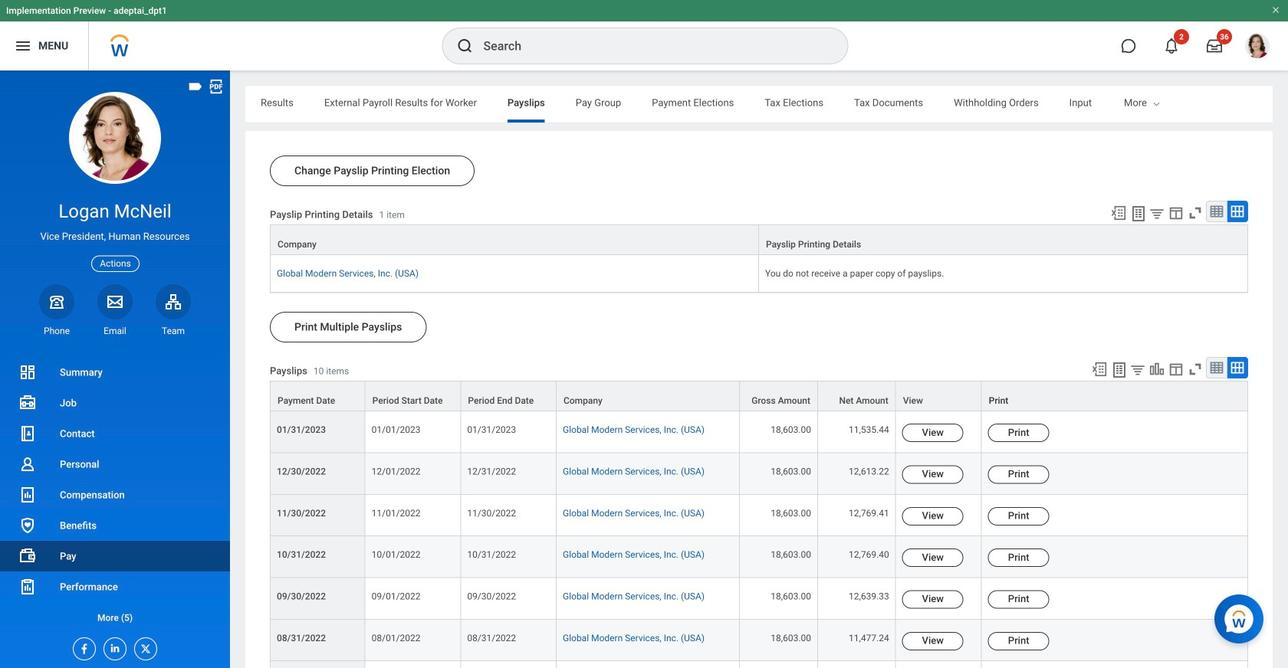 Task type: locate. For each thing, give the bounding box(es) containing it.
6 cell from the left
[[897, 662, 982, 669]]

team logan mcneil element
[[156, 325, 191, 337]]

0 vertical spatial fullscreen image
[[1188, 205, 1204, 222]]

select to filter grid data image for export to worksheets icon at bottom
[[1130, 362, 1147, 378]]

2 expand table image from the top
[[1231, 361, 1246, 376]]

tag image
[[187, 78, 204, 95]]

row header
[[270, 662, 366, 669]]

1 vertical spatial toolbar
[[1085, 358, 1249, 381]]

linkedin image
[[104, 639, 121, 655]]

expand table image
[[1231, 204, 1246, 219], [1231, 361, 1246, 376]]

export to worksheets image
[[1111, 361, 1129, 380]]

select to filter grid data image right export to worksheets icon at bottom
[[1130, 362, 1147, 378]]

cell
[[366, 662, 461, 669], [461, 662, 557, 669], [557, 662, 740, 669], [740, 662, 819, 669], [819, 662, 897, 669], [897, 662, 982, 669], [982, 662, 1249, 669]]

select to filter grid data image right export to worksheets image
[[1149, 206, 1166, 222]]

5 cell from the left
[[819, 662, 897, 669]]

expand table image right table icon
[[1231, 204, 1246, 219]]

click to view/edit grid preferences image
[[1168, 205, 1185, 222]]

1 vertical spatial fullscreen image
[[1188, 361, 1204, 378]]

performance image
[[18, 578, 37, 597]]

row
[[270, 225, 1249, 256], [270, 256, 1249, 293], [270, 381, 1249, 412], [270, 412, 1249, 454], [270, 454, 1249, 495], [270, 495, 1249, 537], [270, 537, 1249, 579], [270, 579, 1249, 620], [270, 620, 1249, 662], [270, 662, 1249, 669]]

navigation pane region
[[0, 71, 230, 669]]

list
[[0, 357, 230, 634]]

table image
[[1210, 204, 1225, 219]]

select to filter grid data image
[[1149, 206, 1166, 222], [1130, 362, 1147, 378]]

8 row from the top
[[270, 579, 1249, 620]]

click to view/edit grid preferences image
[[1168, 361, 1185, 378]]

fullscreen image right click to view/edit grid preferences image
[[1188, 205, 1204, 222]]

0 horizontal spatial select to filter grid data image
[[1130, 362, 1147, 378]]

0 vertical spatial expand table image
[[1231, 204, 1246, 219]]

toolbar
[[1104, 201, 1249, 225], [1085, 358, 1249, 381]]

0 vertical spatial select to filter grid data image
[[1149, 206, 1166, 222]]

toolbar for first row from the top
[[1104, 201, 1249, 225]]

2 cell from the left
[[461, 662, 557, 669]]

1 expand table image from the top
[[1231, 204, 1246, 219]]

personal image
[[18, 456, 37, 474]]

phone image
[[46, 293, 68, 311]]

tab list
[[245, 86, 1289, 123]]

1 fullscreen image from the top
[[1188, 205, 1204, 222]]

expand table image right table image
[[1231, 361, 1246, 376]]

view printable version (pdf) image
[[208, 78, 225, 95]]

fullscreen image
[[1188, 205, 1204, 222], [1188, 361, 1204, 378]]

job image
[[18, 394, 37, 413]]

column header
[[270, 225, 759, 256]]

7 cell from the left
[[982, 662, 1249, 669]]

1 row from the top
[[270, 225, 1249, 256]]

inbox large image
[[1207, 38, 1223, 54]]

facebook image
[[74, 639, 91, 656]]

0 vertical spatial toolbar
[[1104, 201, 1249, 225]]

4 cell from the left
[[740, 662, 819, 669]]

export to worksheets image
[[1130, 205, 1148, 223]]

banner
[[0, 0, 1289, 71]]

mail image
[[106, 293, 124, 311]]

3 row from the top
[[270, 381, 1249, 412]]

phone logan mcneil element
[[39, 325, 74, 337]]

1 vertical spatial select to filter grid data image
[[1130, 362, 1147, 378]]

fullscreen image right click to view/edit grid preferences icon
[[1188, 361, 1204, 378]]

1 horizontal spatial select to filter grid data image
[[1149, 206, 1166, 222]]

1 vertical spatial expand table image
[[1231, 361, 1246, 376]]



Task type: vqa. For each thing, say whether or not it's contained in the screenshot.
banner
yes



Task type: describe. For each thing, give the bounding box(es) containing it.
contact image
[[18, 425, 37, 443]]

9 row from the top
[[270, 620, 1249, 662]]

profile logan mcneil image
[[1246, 34, 1270, 61]]

Search Workday  search field
[[484, 29, 817, 63]]

10 row from the top
[[270, 662, 1249, 669]]

toolbar for 8th row from the bottom
[[1085, 358, 1249, 381]]

export to excel image
[[1092, 361, 1109, 378]]

x image
[[135, 639, 152, 656]]

select to filter grid data image for export to worksheets image
[[1149, 206, 1166, 222]]

2 row from the top
[[270, 256, 1249, 293]]

benefits image
[[18, 517, 37, 535]]

expand table image for table icon
[[1231, 204, 1246, 219]]

notifications large image
[[1165, 38, 1180, 54]]

view team image
[[164, 293, 183, 311]]

export to excel image
[[1111, 205, 1128, 222]]

email logan mcneil element
[[97, 325, 133, 337]]

pay image
[[18, 548, 37, 566]]

4 row from the top
[[270, 412, 1249, 454]]

7 row from the top
[[270, 537, 1249, 579]]

table image
[[1210, 361, 1225, 376]]

compensation image
[[18, 486, 37, 505]]

5 row from the top
[[270, 454, 1249, 495]]

justify image
[[14, 37, 32, 55]]

6 row from the top
[[270, 495, 1249, 537]]

2 fullscreen image from the top
[[1188, 361, 1204, 378]]

close environment banner image
[[1272, 5, 1281, 15]]

search image
[[456, 37, 474, 55]]

expand table image for table image
[[1231, 361, 1246, 376]]

1 cell from the left
[[366, 662, 461, 669]]

summary image
[[18, 364, 37, 382]]

3 cell from the left
[[557, 662, 740, 669]]



